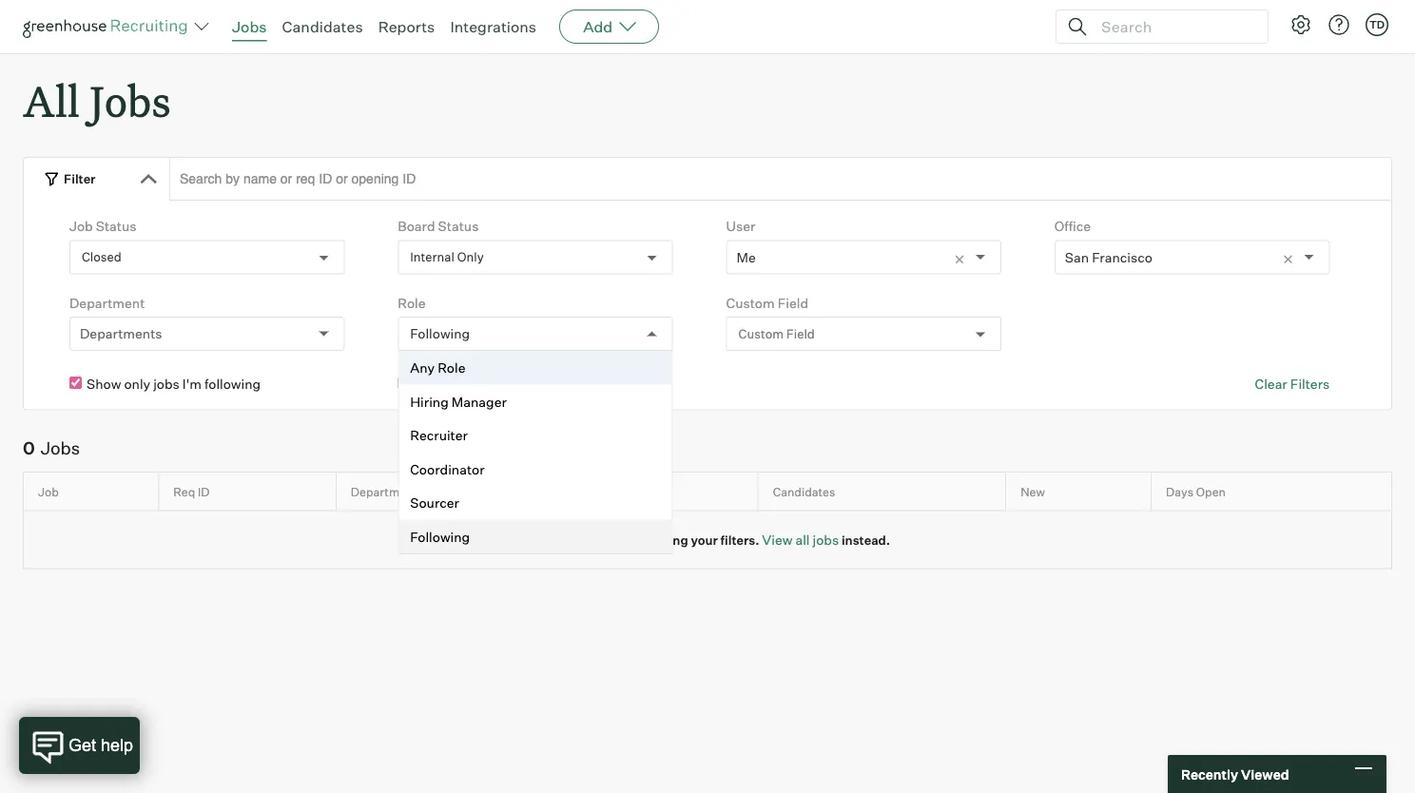 Task type: locate. For each thing, give the bounding box(es) containing it.
candidates up all
[[773, 484, 835, 499]]

1 vertical spatial jobs
[[90, 72, 171, 128]]

Show only template jobs checkbox
[[398, 377, 410, 389]]

1 vertical spatial following
[[410, 529, 470, 545]]

0 horizontal spatial role
[[398, 295, 426, 311]]

2 following from the top
[[410, 529, 470, 545]]

your
[[691, 532, 718, 548]]

departments
[[80, 325, 162, 342]]

0 vertical spatial role
[[398, 295, 426, 311]]

0 vertical spatial jobs
[[232, 17, 267, 36]]

san francisco
[[1065, 249, 1153, 266]]

department up departments
[[69, 295, 145, 311]]

0 vertical spatial job
[[69, 218, 93, 235]]

there
[[525, 532, 561, 548]]

custom field
[[726, 295, 808, 311], [739, 326, 815, 341]]

days open
[[1166, 484, 1226, 499]]

francisco
[[1092, 249, 1153, 266]]

clear value element
[[953, 241, 976, 274], [1281, 241, 1304, 274]]

job status
[[69, 218, 136, 235]]

jobs
[[153, 376, 180, 393], [540, 376, 567, 393], [813, 531, 839, 548], [603, 532, 629, 548]]

me
[[737, 249, 756, 266]]

2 vertical spatial jobs
[[41, 438, 80, 459]]

0 horizontal spatial show
[[87, 376, 121, 393]]

user
[[726, 218, 756, 235]]

following up any role
[[410, 326, 470, 342]]

role
[[398, 295, 426, 311], [438, 360, 466, 376]]

jobs right all
[[813, 531, 839, 548]]

custom down the me option in the top right of the page
[[726, 295, 775, 311]]

status up internal only
[[438, 218, 479, 235]]

0 jobs
[[23, 438, 80, 459]]

are
[[564, 532, 583, 548]]

only up hiring manager
[[452, 376, 479, 393]]

jobs right no
[[603, 532, 629, 548]]

sourcer
[[410, 495, 459, 511]]

custom
[[726, 295, 775, 311], [739, 326, 784, 341]]

1 show from the left
[[87, 376, 121, 393]]

only
[[124, 376, 150, 393], [452, 376, 479, 393]]

1 status from the left
[[96, 218, 136, 235]]

0 horizontal spatial jobs
[[41, 438, 80, 459]]

show
[[87, 376, 121, 393], [415, 376, 450, 393]]

1 horizontal spatial job
[[69, 218, 93, 235]]

custom field down the me
[[739, 326, 815, 341]]

reports link
[[378, 17, 435, 36]]

status for job status
[[96, 218, 136, 235]]

coordinator
[[410, 461, 485, 478]]

id
[[198, 484, 210, 499]]

jobs down the greenhouse recruiting image on the left top of page
[[90, 72, 171, 128]]

2 status from the left
[[438, 218, 479, 235]]

all
[[23, 72, 80, 128]]

jobs
[[232, 17, 267, 36], [90, 72, 171, 128], [41, 438, 80, 459]]

job for job status
[[69, 218, 93, 235]]

req
[[173, 484, 195, 499]]

only down departments
[[124, 376, 150, 393]]

san
[[1065, 249, 1089, 266]]

jobs inside there are no jobs matching your filters. view all jobs instead.
[[603, 532, 629, 548]]

2 show from the left
[[415, 376, 450, 393]]

there are no jobs matching your filters. view all jobs instead.
[[525, 531, 890, 548]]

0 horizontal spatial clear value element
[[953, 241, 976, 274]]

0 horizontal spatial status
[[96, 218, 136, 235]]

clear value element for me
[[953, 241, 976, 274]]

add button
[[559, 10, 659, 44]]

closed
[[82, 250, 122, 265]]

reports
[[378, 17, 435, 36]]

only for template
[[452, 376, 479, 393]]

1 horizontal spatial jobs
[[90, 72, 171, 128]]

1 horizontal spatial only
[[452, 376, 479, 393]]

matching
[[631, 532, 688, 548]]

1 vertical spatial department
[[351, 484, 417, 499]]

show right show only jobs i'm following option
[[87, 376, 121, 393]]

only
[[457, 250, 484, 265]]

status
[[96, 218, 136, 235], [438, 218, 479, 235]]

candidates right jobs link in the top of the page
[[282, 17, 363, 36]]

0 vertical spatial following
[[410, 326, 470, 342]]

custom field down the me option in the top right of the page
[[726, 295, 808, 311]]

candidates
[[282, 17, 363, 36], [773, 484, 835, 499]]

show for show only jobs i'm following
[[87, 376, 121, 393]]

req id
[[173, 484, 210, 499]]

job up "closed"
[[69, 218, 93, 235]]

1 vertical spatial custom field
[[739, 326, 815, 341]]

1 horizontal spatial status
[[438, 218, 479, 235]]

job down the "0 jobs"
[[38, 484, 59, 499]]

1 vertical spatial role
[[438, 360, 466, 376]]

clear
[[1255, 376, 1288, 393]]

board
[[398, 218, 435, 235]]

integrations link
[[450, 17, 537, 36]]

integrations
[[450, 17, 537, 36]]

hiring manager
[[410, 393, 507, 410]]

0 horizontal spatial only
[[124, 376, 150, 393]]

jobs left candidates link
[[232, 17, 267, 36]]

show up hiring
[[415, 376, 450, 393]]

1 horizontal spatial candidates
[[773, 484, 835, 499]]

1 clear value element from the left
[[953, 241, 976, 274]]

filter
[[64, 171, 96, 186]]

jobs for all jobs
[[90, 72, 171, 128]]

1 vertical spatial job
[[38, 484, 59, 499]]

1 vertical spatial candidates
[[773, 484, 835, 499]]

td
[[1370, 18, 1385, 31]]

any
[[410, 360, 435, 376]]

role right any
[[438, 360, 466, 376]]

department down "coordinator"
[[351, 484, 417, 499]]

0 vertical spatial department
[[69, 295, 145, 311]]

open
[[1196, 484, 1226, 499]]

only for jobs
[[124, 376, 150, 393]]

0 vertical spatial candidates
[[282, 17, 363, 36]]

following down sourcer
[[410, 529, 470, 545]]

board status
[[398, 218, 479, 235]]

job
[[69, 218, 93, 235], [38, 484, 59, 499]]

jobs right 0
[[41, 438, 80, 459]]

manager
[[452, 393, 507, 410]]

no
[[585, 532, 601, 548]]

days
[[1166, 484, 1194, 499]]

custom down the me
[[739, 326, 784, 341]]

following
[[410, 326, 470, 342], [410, 529, 470, 545]]

status up "closed"
[[96, 218, 136, 235]]

clear value image
[[1281, 253, 1295, 266]]

1 only from the left
[[124, 376, 150, 393]]

office
[[1055, 218, 1091, 235]]

department
[[69, 295, 145, 311], [351, 484, 417, 499]]

field
[[778, 295, 808, 311], [786, 326, 815, 341]]

1 vertical spatial custom
[[739, 326, 784, 341]]

Search by name or req ID or opening ID text field
[[169, 157, 1392, 201]]

1 horizontal spatial clear value element
[[1281, 241, 1304, 274]]

0 horizontal spatial candidates
[[282, 17, 363, 36]]

0 horizontal spatial job
[[38, 484, 59, 499]]

2 only from the left
[[452, 376, 479, 393]]

2 clear value element from the left
[[1281, 241, 1304, 274]]

Show only jobs I'm following checkbox
[[69, 377, 82, 389]]

role down internal
[[398, 295, 426, 311]]

1 horizontal spatial show
[[415, 376, 450, 393]]



Task type: describe. For each thing, give the bounding box(es) containing it.
template
[[482, 376, 537, 393]]

2 horizontal spatial jobs
[[232, 17, 267, 36]]

all jobs
[[23, 72, 171, 128]]

i'm
[[182, 376, 202, 393]]

job for job
[[38, 484, 59, 499]]

td button
[[1362, 10, 1392, 40]]

clear value image
[[953, 253, 966, 266]]

1 following from the top
[[410, 326, 470, 342]]

1 horizontal spatial department
[[351, 484, 417, 499]]

hiring
[[410, 393, 449, 410]]

0 vertical spatial custom field
[[726, 295, 808, 311]]

show for show only template jobs
[[415, 376, 450, 393]]

view all jobs link
[[762, 531, 839, 548]]

jobs left i'm
[[153, 376, 180, 393]]

jobs link
[[232, 17, 267, 36]]

instead.
[[842, 532, 890, 548]]

greenhouse recruiting image
[[23, 15, 194, 38]]

recently viewed
[[1181, 766, 1289, 783]]

jobs for 0 jobs
[[41, 438, 80, 459]]

show only jobs i'm following
[[87, 376, 261, 393]]

candidates link
[[282, 17, 363, 36]]

1 vertical spatial field
[[786, 326, 815, 341]]

san francisco option
[[1065, 249, 1153, 266]]

Search text field
[[1097, 13, 1251, 40]]

1 horizontal spatial role
[[438, 360, 466, 376]]

any role
[[410, 360, 466, 376]]

filters
[[1290, 376, 1330, 393]]

add
[[583, 17, 613, 36]]

clear filters
[[1255, 376, 1330, 393]]

show only template jobs
[[415, 376, 567, 393]]

filters.
[[721, 532, 760, 548]]

0 horizontal spatial department
[[69, 295, 145, 311]]

internal
[[410, 250, 455, 265]]

following
[[204, 376, 261, 393]]

recruiter
[[410, 427, 468, 444]]

viewed
[[1241, 766, 1289, 783]]

status for board status
[[438, 218, 479, 235]]

view
[[762, 531, 793, 548]]

configure image
[[1290, 13, 1313, 36]]

clear filters link
[[1255, 375, 1330, 393]]

me option
[[737, 249, 756, 266]]

clear value element for san francisco
[[1281, 241, 1304, 274]]

recently
[[1181, 766, 1238, 783]]

all
[[796, 531, 810, 548]]

0 vertical spatial custom
[[726, 295, 775, 311]]

0 vertical spatial field
[[778, 295, 808, 311]]

0
[[23, 438, 35, 459]]

td button
[[1366, 13, 1389, 36]]

internal only
[[410, 250, 484, 265]]

jobs right template
[[540, 376, 567, 393]]

new
[[1021, 484, 1045, 499]]



Task type: vqa. For each thing, say whether or not it's contained in the screenshot.
tab list containing Offers and hiring
no



